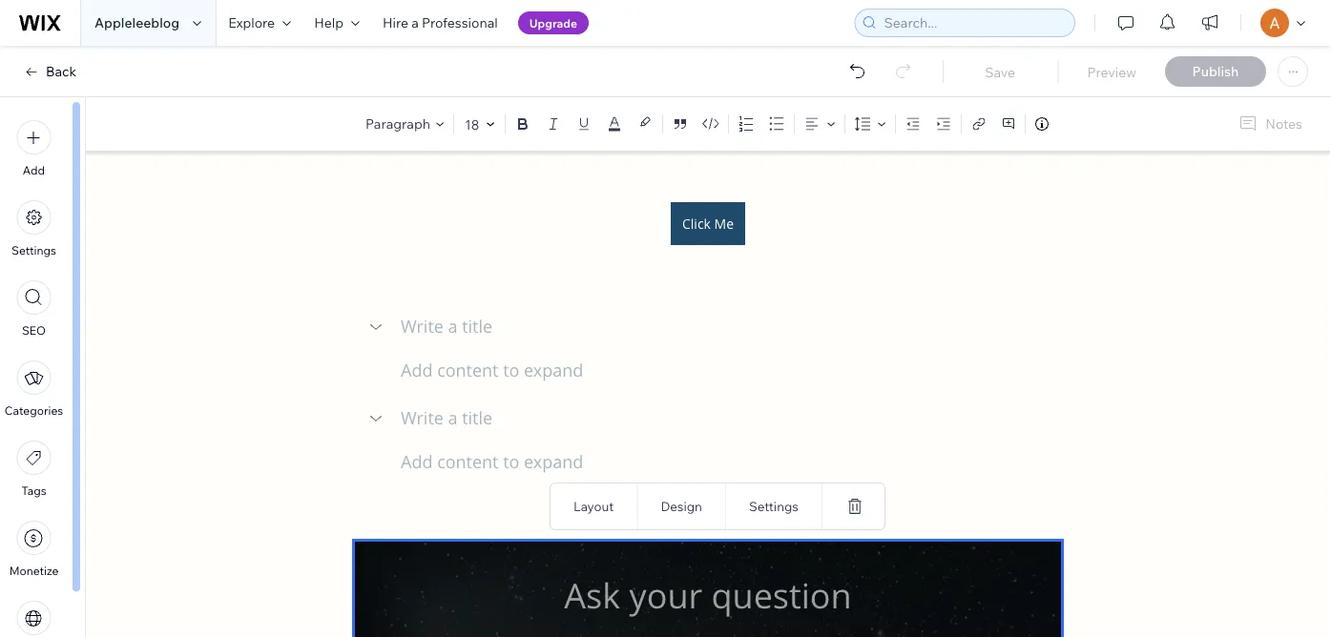 Task type: vqa. For each thing, say whether or not it's contained in the screenshot.
the Monetize
yes



Task type: describe. For each thing, give the bounding box(es) containing it.
paragraph
[[366, 115, 430, 132]]

settings inside button
[[749, 499, 799, 515]]

tags button
[[17, 441, 51, 498]]

professional
[[422, 14, 498, 31]]

1 horizontal spatial settings button
[[744, 494, 804, 520]]

notes
[[1266, 115, 1303, 132]]

Ask your question text field
[[393, 576, 1023, 638]]

design button
[[656, 494, 707, 520]]

layout
[[574, 499, 614, 515]]

hire
[[383, 14, 409, 31]]

monetize button
[[9, 521, 59, 578]]

upgrade button
[[518, 11, 589, 34]]

add
[[23, 163, 45, 178]]

hire a professional link
[[371, 0, 509, 46]]

me
[[714, 215, 734, 232]]

seo button
[[17, 281, 51, 338]]

click
[[682, 215, 711, 232]]

categories button
[[5, 361, 63, 418]]

back button
[[23, 63, 76, 80]]

layout button
[[569, 494, 619, 520]]

help button
[[303, 0, 371, 46]]

design
[[661, 499, 702, 515]]

click me
[[682, 215, 734, 232]]

none text field inside click me text box
[[401, 406, 1061, 432]]

notes button
[[1231, 111, 1309, 137]]



Task type: locate. For each thing, give the bounding box(es) containing it.
menu containing add
[[0, 109, 68, 638]]

0 horizontal spatial settings button
[[12, 200, 56, 258]]

Search... field
[[879, 10, 1069, 36]]

None text field
[[401, 314, 1061, 340], [401, 359, 1061, 385], [401, 450, 1061, 476], [401, 314, 1061, 340], [401, 359, 1061, 385], [401, 450, 1061, 476]]

settings button right design button
[[744, 494, 804, 520]]

0 vertical spatial settings
[[12, 243, 56, 258]]

click me button
[[671, 202, 745, 245]]

settings right design button
[[749, 499, 799, 515]]

settings button down add
[[12, 200, 56, 258]]

1 vertical spatial settings
[[749, 499, 799, 515]]

paragraph button
[[362, 111, 449, 137]]

tags
[[21, 484, 46, 498]]

settings button
[[12, 200, 56, 258], [744, 494, 804, 520]]

settings
[[12, 243, 56, 258], [749, 499, 799, 515]]

categories
[[5, 404, 63, 418]]

0 vertical spatial settings button
[[12, 200, 56, 258]]

settings inside "menu"
[[12, 243, 56, 258]]

Click Me text field
[[355, 75, 1061, 638]]

add button
[[17, 120, 51, 178]]

0 horizontal spatial settings
[[12, 243, 56, 258]]

settings up 'seo' button at left
[[12, 243, 56, 258]]

1 vertical spatial settings button
[[744, 494, 804, 520]]

back
[[46, 63, 76, 80]]

appleleeblog
[[94, 14, 180, 31]]

None field
[[463, 115, 481, 133]]

menu
[[0, 109, 68, 638]]

hire a professional
[[383, 14, 498, 31]]

monetize
[[9, 564, 59, 578]]

seo
[[22, 324, 46, 338]]

explore
[[228, 14, 275, 31]]

help
[[314, 14, 344, 31]]

None text field
[[401, 406, 1061, 432]]

a
[[412, 14, 419, 31]]

1 horizontal spatial settings
[[749, 499, 799, 515]]

upgrade
[[530, 16, 577, 30]]



